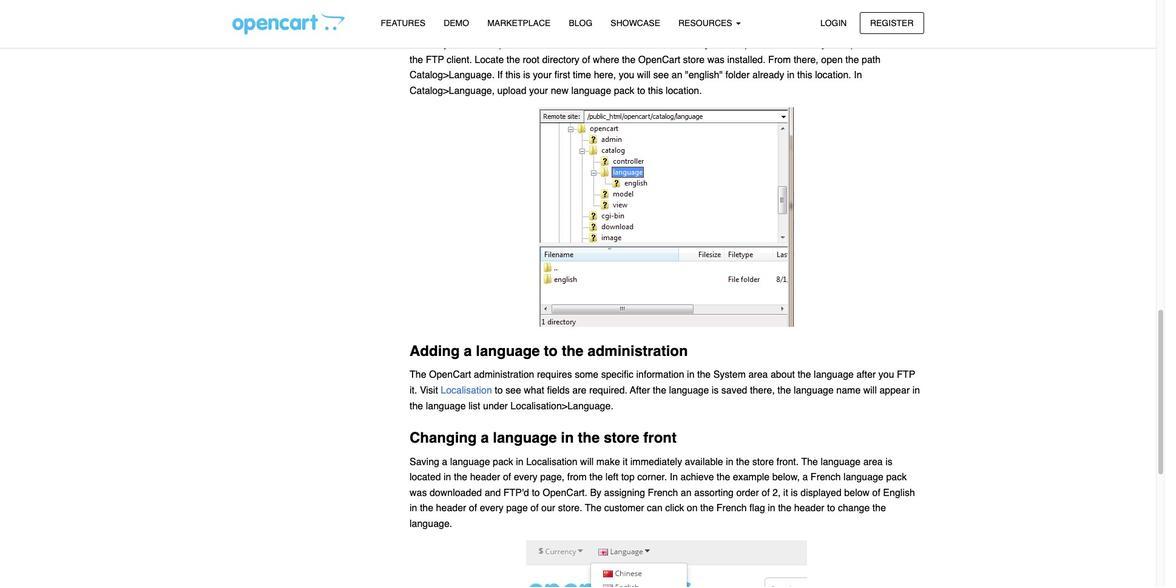 Task type: locate. For each thing, give the bounding box(es) containing it.
an inside saving a language pack in localisation will make it immediately available in the store front. the language area is located in the header of every page, from the left top corner. in achieve the example below, a french language pack was downloaded and ftp'd to opencart. by assigning french an assorting order of 2, it is displayed below of english in the header of every page of our store. the customer can click on the french flag in the header to change the language.
[[681, 488, 692, 499]]

0 horizontal spatial that
[[495, 8, 511, 19]]

will down after
[[863, 385, 877, 396]]

in right available
[[726, 457, 733, 468]]

1 horizontal spatial english
[[883, 488, 915, 499]]

1 vertical spatial in
[[670, 472, 678, 483]]

0 horizontal spatial the
[[410, 370, 426, 381]]

localisation inside saving a language pack in localisation will make it immediately available in the store front. the language area is located in the header of every page, from the left top corner. in achieve the example below, a french language pack was downloaded and ftp'd to opencart. by assigning french an assorting order of 2, it is displayed below of english in the header of every page of our store. the customer can click on the french flag in the header to change the language.
[[526, 457, 577, 468]]

0 horizontal spatial and
[[451, 39, 467, 50]]

opencart up path
[[843, 39, 885, 50]]

login
[[820, 18, 847, 28]]

0 horizontal spatial from
[[567, 472, 587, 483]]

marketplace link
[[478, 13, 560, 34]]

new
[[551, 86, 569, 97]]

1 vertical spatial location.
[[666, 86, 702, 97]]

opencart inside the opencart administration requires some specific information in the system area about the language after you ftp it. visit
[[429, 370, 471, 381]]

1 horizontal spatial ftp
[[834, 8, 852, 19]]

0 vertical spatial make
[[568, 23, 592, 34]]

there, inside the any language pack that isn't english needs to be uploaded to opencart, post installation, using an ftp client like filezilla. before we continue, please make sure that you have downloaded your language pack from the extension directory and uncompressed the download contents to a location on your computer. connect to your opencart store in the ftp client. locate the root directory of where the opencart store was installed. from there, open the path catalog>language. if this is your first time here, you will see an "english" folder already in this location. in catalog>language, upload your new language pack to this location.
[[794, 55, 818, 65]]

area
[[748, 370, 768, 381], [863, 457, 883, 468]]

in down path
[[854, 70, 862, 81]]

1 horizontal spatial was
[[707, 55, 725, 65]]

store up example
[[752, 457, 774, 468]]

in
[[912, 39, 920, 50], [787, 70, 795, 81], [687, 370, 695, 381], [912, 385, 920, 396], [561, 430, 574, 447], [516, 457, 523, 468], [726, 457, 733, 468], [444, 472, 451, 483], [410, 503, 417, 514], [768, 503, 775, 514]]

pack
[[472, 8, 492, 19], [797, 23, 817, 34], [614, 86, 634, 97], [493, 457, 513, 468], [886, 472, 907, 483]]

appear
[[880, 385, 910, 396]]

this down the connect on the right top of page
[[797, 70, 812, 81]]

1 vertical spatial was
[[410, 488, 427, 499]]

0 vertical spatial area
[[748, 370, 768, 381]]

1 vertical spatial ftp
[[426, 55, 444, 65]]

0 vertical spatial see
[[653, 70, 669, 81]]

2 vertical spatial ftp
[[897, 370, 915, 381]]

0 horizontal spatial area
[[748, 370, 768, 381]]

an down achieve
[[681, 488, 692, 499]]

1 horizontal spatial you
[[635, 23, 651, 34]]

downloaded
[[677, 23, 730, 34], [430, 488, 482, 499]]

language
[[429, 8, 469, 19], [754, 23, 794, 34], [571, 86, 611, 97], [476, 343, 540, 360], [814, 370, 854, 381], [669, 385, 709, 396], [794, 385, 834, 396], [426, 401, 466, 412], [493, 430, 557, 447], [450, 457, 490, 468], [821, 457, 861, 468], [844, 472, 883, 483]]

0 vertical spatial will
[[637, 70, 651, 81]]

0 vertical spatial administration
[[588, 343, 688, 360]]

see
[[653, 70, 669, 81], [505, 385, 521, 396]]

a left location at the top of page
[[647, 39, 652, 50]]

the down "information"
[[653, 385, 666, 396]]

assorting
[[694, 488, 734, 499]]

0 horizontal spatial french
[[648, 488, 678, 499]]

0 vertical spatial there,
[[794, 55, 818, 65]]

0 horizontal spatial will
[[580, 457, 594, 468]]

you right here,
[[619, 70, 634, 81]]

from up open
[[820, 23, 839, 34]]

installation,
[[743, 8, 792, 19]]

you inside the opencart administration requires some specific information in the system area about the language after you ftp it. visit
[[879, 370, 894, 381]]

register
[[870, 18, 914, 28]]

1 horizontal spatial make
[[596, 457, 620, 468]]

root
[[523, 55, 539, 65]]

1 horizontal spatial every
[[514, 472, 538, 483]]

1 horizontal spatial header
[[470, 472, 500, 483]]

0 horizontal spatial localisation
[[441, 385, 495, 396]]

1 vertical spatial administration
[[474, 370, 534, 381]]

0 vertical spatial the
[[410, 370, 426, 381]]

will right here,
[[637, 70, 651, 81]]

0 vertical spatial location.
[[815, 70, 851, 81]]

1 vertical spatial will
[[863, 385, 877, 396]]

your up open
[[821, 39, 840, 50]]

folder
[[725, 70, 750, 81]]

0 horizontal spatial opencart
[[429, 370, 471, 381]]

if
[[497, 70, 503, 81]]

front.
[[777, 457, 799, 468]]

post
[[722, 8, 741, 19]]

isn't
[[514, 8, 531, 19]]

blog
[[569, 18, 592, 28]]

every up ftp'd
[[514, 472, 538, 483]]

1 vertical spatial see
[[505, 385, 521, 396]]

ftp down directory at the top of the page
[[426, 55, 444, 65]]

ftp'd
[[504, 488, 529, 499]]

in inside the opencart administration requires some specific information in the system area about the language after you ftp it. visit
[[687, 370, 695, 381]]

make inside saving a language pack in localisation will make it immediately available in the store front. the language area is located in the header of every page, from the left top corner. in achieve the example below, a french language pack was downloaded and ftp'd to opencart. by assigning french an assorting order of 2, it is displayed below of english in the header of every page of our store. the customer can click on the french flag in the header to change the language.
[[596, 457, 620, 468]]

store.
[[558, 503, 582, 514]]

1 vertical spatial you
[[619, 70, 634, 81]]

there, down the connect on the right top of page
[[794, 55, 818, 65]]

sure
[[595, 23, 614, 34]]

1 horizontal spatial in
[[854, 70, 862, 81]]

1 horizontal spatial this
[[648, 86, 663, 97]]

needs
[[568, 8, 594, 19]]

was
[[707, 55, 725, 65], [410, 488, 427, 499]]

of left page
[[469, 503, 477, 514]]

a down under
[[481, 430, 489, 447]]

english right below
[[883, 488, 915, 499]]

localisation link
[[441, 385, 495, 396]]

the down by
[[585, 503, 602, 514]]

change
[[838, 503, 870, 514]]

the left system
[[697, 370, 711, 381]]

1 horizontal spatial area
[[863, 457, 883, 468]]

open
[[821, 55, 843, 65]]

0 vertical spatial on
[[691, 39, 702, 50]]

displayed
[[801, 488, 842, 499]]

french up can
[[648, 488, 678, 499]]

you
[[635, 23, 651, 34], [619, 70, 634, 81], [879, 370, 894, 381]]

0 horizontal spatial every
[[480, 503, 504, 514]]

ftp left client at the right of page
[[834, 8, 852, 19]]

will inside the to see what fields are required. after the language is saved there, the language name will appear in the language list under localisation>language.
[[863, 385, 877, 396]]

from
[[820, 23, 839, 34], [567, 472, 587, 483]]

location. down "english"
[[666, 86, 702, 97]]

0 vertical spatial french
[[811, 472, 841, 483]]

it
[[623, 457, 628, 468], [783, 488, 788, 499]]

of inside the any language pack that isn't english needs to be uploaded to opencart, post installation, using an ftp client like filezilla. before we continue, please make sure that you have downloaded your language pack from the extension directory and uncompressed the download contents to a location on your computer. connect to your opencart store in the ftp client. locate the root directory of where the opencart store was installed. from there, open the path catalog>language. if this is your first time here, you will see an "english" folder already in this location. in catalog>language, upload your new language pack to this location.
[[582, 55, 590, 65]]

french up displayed
[[811, 472, 841, 483]]

make up left
[[596, 457, 620, 468]]

on
[[691, 39, 702, 50], [687, 503, 698, 514]]

multi language frontend image
[[526, 540, 808, 587]]

there, inside the to see what fields are required. after the language is saved there, the language name will appear in the language list under localisation>language.
[[750, 385, 775, 396]]

page
[[506, 503, 528, 514]]

localisation
[[441, 385, 495, 396], [526, 457, 577, 468]]

the left path
[[845, 55, 859, 65]]

the down assorting at bottom
[[700, 503, 714, 514]]

saving a language pack in localisation will make it immediately available in the store front. the language area is located in the header of every page, from the left top corner. in achieve the example below, a french language pack was downloaded and ftp'd to opencart. by assigning french an assorting order of 2, it is displayed below of english in the header of every page of our store. the customer can click on the french flag in the header to change the language.
[[410, 457, 915, 530]]

0 horizontal spatial in
[[670, 472, 678, 483]]

of
[[582, 55, 590, 65], [503, 472, 511, 483], [762, 488, 770, 499], [872, 488, 880, 499], [469, 503, 477, 514], [531, 503, 539, 514]]

1 vertical spatial area
[[863, 457, 883, 468]]

in down localisation>language. on the bottom of the page
[[561, 430, 574, 447]]

in right corner.
[[670, 472, 678, 483]]

0 horizontal spatial administration
[[474, 370, 534, 381]]

was inside saving a language pack in localisation will make it immediately available in the store front. the language area is located in the header of every page, from the left top corner. in achieve the example below, a french language pack was downloaded and ftp'd to opencart. by assigning french an assorting order of 2, it is displayed below of english in the header of every page of our store. the customer can click on the french flag in the header to change the language.
[[410, 488, 427, 499]]

name
[[836, 385, 861, 396]]

0 horizontal spatial english
[[533, 8, 565, 19]]

0 horizontal spatial header
[[436, 503, 466, 514]]

the up assorting at bottom
[[717, 472, 730, 483]]

1 vertical spatial downloaded
[[430, 488, 482, 499]]

will inside saving a language pack in localisation will make it immediately available in the store front. the language area is located in the header of every page, from the left top corner. in achieve the example below, a french language pack was downloaded and ftp'd to opencart. by assigning french an assorting order of 2, it is displayed below of english in the header of every page of our store. the customer can click on the french flag in the header to change the language.
[[580, 457, 594, 468]]

that up contents
[[616, 23, 632, 34]]

1 horizontal spatial from
[[820, 23, 839, 34]]

1 horizontal spatial localisation
[[526, 457, 577, 468]]

1 vertical spatial make
[[596, 457, 620, 468]]

see left what
[[505, 385, 521, 396]]

1 vertical spatial and
[[485, 488, 501, 499]]

2 vertical spatial opencart
[[429, 370, 471, 381]]

the right front.
[[801, 457, 818, 468]]

make down needs on the top of the page
[[568, 23, 592, 34]]

0 horizontal spatial there,
[[750, 385, 775, 396]]

header up language.
[[436, 503, 466, 514]]

header down displayed
[[794, 503, 824, 514]]

the up language.
[[420, 503, 433, 514]]

in down register link
[[912, 39, 920, 50]]

your left 'new'
[[529, 86, 548, 97]]

0 vertical spatial in
[[854, 70, 862, 81]]

a
[[647, 39, 652, 50], [464, 343, 472, 360], [481, 430, 489, 447], [442, 457, 447, 468], [803, 472, 808, 483]]

this down location at the top of page
[[648, 86, 663, 97]]

english
[[533, 8, 565, 19], [883, 488, 915, 499]]

ftp up appear
[[897, 370, 915, 381]]

filezilla.
[[410, 23, 446, 34]]

1 vertical spatial that
[[616, 23, 632, 34]]

1 horizontal spatial and
[[485, 488, 501, 499]]

downloaded inside saving a language pack in localisation will make it immediately available in the store front. the language area is located in the header of every page, from the left top corner. in achieve the example below, a french language pack was downloaded and ftp'd to opencart. by assigning french an assorting order of 2, it is displayed below of english in the header of every page of our store. the customer can click on the french flag in the header to change the language.
[[430, 488, 482, 499]]

the right about
[[798, 370, 811, 381]]

will inside the any language pack that isn't english needs to be uploaded to opencart, post installation, using an ftp client like filezilla. before we continue, please make sure that you have downloaded your language pack from the extension directory and uncompressed the download contents to a location on your computer. connect to your opencart store in the ftp client. locate the root directory of where the opencart store was installed. from there, open the path catalog>language. if this is your first time here, you will see an "english" folder already in this location. in catalog>language, upload your new language pack to this location.
[[637, 70, 651, 81]]

localisation up list
[[441, 385, 495, 396]]

1 horizontal spatial administration
[[588, 343, 688, 360]]

2 horizontal spatial will
[[863, 385, 877, 396]]

the down localisation>language. on the bottom of the page
[[578, 430, 600, 447]]

before
[[448, 23, 477, 34]]

1 horizontal spatial there,
[[794, 55, 818, 65]]

the
[[842, 23, 855, 34], [536, 39, 550, 50], [410, 55, 423, 65], [507, 55, 520, 65], [622, 55, 636, 65], [845, 55, 859, 65], [562, 343, 584, 360], [697, 370, 711, 381], [798, 370, 811, 381], [653, 385, 666, 396], [778, 385, 791, 396], [410, 401, 423, 412], [578, 430, 600, 447], [736, 457, 750, 468], [454, 472, 467, 483], [589, 472, 603, 483], [717, 472, 730, 483], [420, 503, 433, 514], [700, 503, 714, 514], [778, 503, 792, 514], [872, 503, 886, 514]]

0 vertical spatial ftp
[[834, 8, 852, 19]]

1 horizontal spatial downloaded
[[677, 23, 730, 34]]

0 vertical spatial you
[[635, 23, 651, 34]]

to inside the to see what fields are required. after the language is saved there, the language name will appear in the language list under localisation>language.
[[495, 385, 503, 396]]

1 horizontal spatial will
[[637, 70, 651, 81]]

from up "opencart."
[[567, 472, 587, 483]]

directory
[[410, 39, 448, 50]]

was down located
[[410, 488, 427, 499]]

1 vertical spatial english
[[883, 488, 915, 499]]

opencart,
[[675, 8, 720, 19]]

in inside the to see what fields are required. after the language is saved there, the language name will appear in the language list under localisation>language.
[[912, 385, 920, 396]]

1 vertical spatial there,
[[750, 385, 775, 396]]

that left isn't
[[495, 8, 511, 19]]

0 vertical spatial opencart
[[843, 39, 885, 50]]

saving
[[410, 457, 439, 468]]

0 vertical spatial every
[[514, 472, 538, 483]]

downloaded down located
[[430, 488, 482, 499]]

that
[[495, 8, 511, 19], [616, 23, 632, 34]]

you up appear
[[879, 370, 894, 381]]

opencart - open source shopping cart solution image
[[232, 13, 344, 35]]

french down order
[[717, 503, 747, 514]]

the right change
[[872, 503, 886, 514]]

french
[[811, 472, 841, 483], [648, 488, 678, 499], [717, 503, 747, 514]]

2 vertical spatial the
[[585, 503, 602, 514]]

0 vertical spatial from
[[820, 23, 839, 34]]

under
[[483, 401, 508, 412]]

you down uploaded
[[635, 23, 651, 34]]

header down "changing"
[[470, 472, 500, 483]]

location. down open
[[815, 70, 851, 81]]

path
[[862, 55, 881, 65]]

administration up under
[[474, 370, 534, 381]]

area inside saving a language pack in localisation will make it immediately available in the store front. the language area is located in the header of every page, from the left top corner. in achieve the example below, a french language pack was downloaded and ftp'd to opencart. by assigning french an assorting order of 2, it is displayed below of english in the header of every page of our store. the customer can click on the french flag in the header to change the language.
[[863, 457, 883, 468]]

was inside the any language pack that isn't english needs to be uploaded to opencart, post installation, using an ftp client like filezilla. before we continue, please make sure that you have downloaded your language pack from the extension directory and uncompressed the download contents to a location on your computer. connect to your opencart store in the ftp client. locate the root directory of where the opencart store was installed. from there, open the path catalog>language. if this is your first time here, you will see an "english" folder already in this location. in catalog>language, upload your new language pack to this location.
[[707, 55, 725, 65]]

demo
[[444, 18, 469, 28]]

1 vertical spatial opencart
[[638, 55, 680, 65]]

administration up specific
[[588, 343, 688, 360]]

2 vertical spatial an
[[681, 488, 692, 499]]

1 horizontal spatial french
[[717, 503, 747, 514]]

1 vertical spatial an
[[672, 70, 682, 81]]

a for saving a language pack in localisation will make it immediately available in the store front. the language area is located in the header of every page, from the left top corner. in achieve the example below, a french language pack was downloaded and ftp'd to opencart. by assigning french an assorting order of 2, it is displayed below of english in the header of every page of our store. the customer can click on the french flag in the header to change the language.
[[442, 457, 447, 468]]

1 horizontal spatial see
[[653, 70, 669, 81]]

localisation up "page,"
[[526, 457, 577, 468]]

is
[[523, 70, 530, 81], [712, 385, 719, 396], [885, 457, 892, 468], [791, 488, 798, 499]]

localisation>language.
[[511, 401, 613, 412]]

the up example
[[736, 457, 750, 468]]

english inside the any language pack that isn't english needs to be uploaded to opencart, post installation, using an ftp client like filezilla. before we continue, please make sure that you have downloaded your language pack from the extension directory and uncompressed the download contents to a location on your computer. connect to your opencart store in the ftp client. locate the root directory of where the opencart store was installed. from there, open the path catalog>language. if this is your first time here, you will see an "english" folder already in this location. in catalog>language, upload your new language pack to this location.
[[533, 8, 565, 19]]

this right the if
[[505, 70, 521, 81]]

2 horizontal spatial french
[[811, 472, 841, 483]]

2 vertical spatial will
[[580, 457, 594, 468]]

below
[[844, 488, 870, 499]]

english inside saving a language pack in localisation will make it immediately available in the store front. the language area is located in the header of every page, from the left top corner. in achieve the example below, a french language pack was downloaded and ftp'd to opencart. by assigning french an assorting order of 2, it is displayed below of english in the header of every page of our store. the customer can click on the french flag in the header to change the language.
[[883, 488, 915, 499]]

1 vertical spatial on
[[687, 503, 698, 514]]

0 horizontal spatial was
[[410, 488, 427, 499]]

download
[[553, 39, 594, 50]]

0 vertical spatial that
[[495, 8, 511, 19]]

adding a language to the administration
[[410, 343, 688, 360]]

available
[[685, 457, 723, 468]]

on inside the any language pack that isn't english needs to be uploaded to opencart, post installation, using an ftp client like filezilla. before we continue, please make sure that you have downloaded your language pack from the extension directory and uncompressed the download contents to a location on your computer. connect to your opencart store in the ftp client. locate the root directory of where the opencart store was installed. from there, open the path catalog>language. if this is your first time here, you will see an "english" folder already in this location. in catalog>language, upload your new language pack to this location.
[[691, 39, 702, 50]]

an right using
[[821, 8, 831, 19]]

english up please on the top left of page
[[533, 8, 565, 19]]

the down contents
[[622, 55, 636, 65]]

2 horizontal spatial opencart
[[843, 39, 885, 50]]

of up time
[[582, 55, 590, 65]]

ftp inside the opencart administration requires some specific information in the system area about the language after you ftp it. visit
[[897, 370, 915, 381]]

was up "english"
[[707, 55, 725, 65]]

0 vertical spatial localisation
[[441, 385, 495, 396]]

information
[[636, 370, 684, 381]]

list
[[468, 401, 480, 412]]

0 horizontal spatial see
[[505, 385, 521, 396]]

1 vertical spatial the
[[801, 457, 818, 468]]

area left about
[[748, 370, 768, 381]]

0 vertical spatial and
[[451, 39, 467, 50]]

your down root
[[533, 70, 552, 81]]

on right click
[[687, 503, 698, 514]]

0 vertical spatial it
[[623, 457, 628, 468]]

after
[[630, 385, 650, 396]]

0 horizontal spatial ftp
[[426, 55, 444, 65]]

a right adding
[[464, 343, 472, 360]]

2 vertical spatial french
[[717, 503, 747, 514]]

0 vertical spatial english
[[533, 8, 565, 19]]

immediately
[[630, 457, 682, 468]]

every left page
[[480, 503, 504, 514]]

we
[[480, 23, 492, 34]]

1 vertical spatial it
[[783, 488, 788, 499]]

of left our
[[531, 503, 539, 514]]

in right appear
[[912, 385, 920, 396]]

on down the resources
[[691, 39, 702, 50]]

ftp for the opencart administration requires some specific information in the system area about the language after you ftp it. visit
[[897, 370, 915, 381]]

connect
[[772, 39, 808, 50]]

on inside saving a language pack in localisation will make it immediately available in the store front. the language area is located in the header of every page, from the left top corner. in achieve the example below, a french language pack was downloaded and ftp'd to opencart. by assigning french an assorting order of 2, it is displayed below of english in the header of every page of our store. the customer can click on the french flag in the header to change the language.
[[687, 503, 698, 514]]

the up it.
[[410, 370, 426, 381]]

in right "information"
[[687, 370, 695, 381]]

and up client.
[[451, 39, 467, 50]]

blog link
[[560, 13, 602, 34]]

there,
[[794, 55, 818, 65], [750, 385, 775, 396]]

0 horizontal spatial make
[[568, 23, 592, 34]]

the down 2,
[[778, 503, 792, 514]]

it up top
[[623, 457, 628, 468]]

0 horizontal spatial you
[[619, 70, 634, 81]]

adding
[[410, 343, 460, 360]]



Task type: vqa. For each thing, say whether or not it's contained in the screenshot.
isn't
yes



Task type: describe. For each thing, give the bounding box(es) containing it.
in up language.
[[410, 503, 417, 514]]

store left 'front'
[[604, 430, 639, 447]]

downloaded inside the any language pack that isn't english needs to be uploaded to opencart, post installation, using an ftp client like filezilla. before we continue, please make sure that you have downloaded your language pack from the extension directory and uncompressed the download contents to a location on your computer. connect to your opencart store in the ftp client. locate the root directory of where the opencart store was installed. from there, open the path catalog>language. if this is your first time here, you will see an "english" folder already in this location. in catalog>language, upload your new language pack to this location.
[[677, 23, 730, 34]]

your up computer.
[[732, 23, 751, 34]]

by
[[590, 488, 601, 499]]

a for changing a language in the store front
[[481, 430, 489, 447]]

changing
[[410, 430, 477, 447]]

the down client at the right of page
[[842, 23, 855, 34]]

computer.
[[726, 39, 769, 50]]

order
[[736, 488, 759, 499]]

1 horizontal spatial that
[[616, 23, 632, 34]]

store up "english"
[[683, 55, 705, 65]]

from inside the any language pack that isn't english needs to be uploaded to opencart, post installation, using an ftp client like filezilla. before we continue, please make sure that you have downloaded your language pack from the extension directory and uncompressed the download contents to a location on your computer. connect to your opencart store in the ftp client. locate the root directory of where the opencart store was installed. from there, open the path catalog>language. if this is your first time here, you will see an "english" folder already in this location. in catalog>language, upload your new language pack to this location.
[[820, 23, 839, 34]]

register link
[[860, 12, 924, 34]]

the down please on the top left of page
[[536, 39, 550, 50]]

your down resources link
[[705, 39, 724, 50]]

1 vertical spatial french
[[648, 488, 678, 499]]

have
[[654, 23, 675, 34]]

resources link
[[669, 13, 750, 34]]

opencart.
[[543, 488, 587, 499]]

the down directory at the top of the page
[[410, 55, 423, 65]]

0 horizontal spatial location.
[[666, 86, 702, 97]]

see inside the any language pack that isn't english needs to be uploaded to opencart, post installation, using an ftp client like filezilla. before we continue, please make sure that you have downloaded your language pack from the extension directory and uncompressed the download contents to a location on your computer. connect to your opencart store in the ftp client. locate the root directory of where the opencart store was installed. from there, open the path catalog>language. if this is your first time here, you will see an "english" folder already in this location. in catalog>language, upload your new language pack to this location.
[[653, 70, 669, 81]]

in right flag
[[768, 503, 775, 514]]

a inside the any language pack that isn't english needs to be uploaded to opencart, post installation, using an ftp client like filezilla. before we continue, please make sure that you have downloaded your language pack from the extension directory and uncompressed the download contents to a location on your computer. connect to your opencart store in the ftp client. locate the root directory of where the opencart store was installed. from there, open the path catalog>language. if this is your first time here, you will see an "english" folder already in this location. in catalog>language, upload your new language pack to this location.
[[647, 39, 652, 50]]

1 horizontal spatial the
[[585, 503, 602, 514]]

the inside the opencart administration requires some specific information in the system area about the language after you ftp it. visit
[[410, 370, 426, 381]]

is inside the to see what fields are required. after the language is saved there, the language name will appear in the language list under localisation>language.
[[712, 385, 719, 396]]

of up ftp'd
[[503, 472, 511, 483]]

demo link
[[435, 13, 478, 34]]

resources
[[678, 18, 735, 28]]

location
[[655, 39, 689, 50]]

installed.
[[727, 55, 766, 65]]

2 horizontal spatial this
[[797, 70, 812, 81]]

administration inside the opencart administration requires some specific information in the system area about the language after you ftp it. visit
[[474, 370, 534, 381]]

the left root
[[507, 55, 520, 65]]

top
[[621, 472, 635, 483]]

in inside saving a language pack in localisation will make it immediately available in the store front. the language area is located in the header of every page, from the left top corner. in achieve the example below, a french language pack was downloaded and ftp'd to opencart. by assigning french an assorting order of 2, it is displayed below of english in the header of every page of our store. the customer can click on the french flag in the header to change the language.
[[670, 472, 678, 483]]

make inside the any language pack that isn't english needs to be uploaded to opencart, post installation, using an ftp client like filezilla. before we continue, please make sure that you have downloaded your language pack from the extension directory and uncompressed the download contents to a location on your computer. connect to your opencart store in the ftp client. locate the root directory of where the opencart store was installed. from there, open the path catalog>language. if this is your first time here, you will see an "english" folder already in this location. in catalog>language, upload your new language pack to this location.
[[568, 23, 592, 34]]

any
[[410, 8, 426, 19]]

in up ftp'd
[[516, 457, 523, 468]]

contents
[[597, 39, 634, 50]]

marketplace
[[487, 18, 551, 28]]

1 horizontal spatial it
[[783, 488, 788, 499]]

see inside the to see what fields are required. after the language is saved there, the language name will appear in the language list under localisation>language.
[[505, 385, 521, 396]]

below,
[[772, 472, 800, 483]]

corner.
[[637, 472, 667, 483]]

from
[[768, 55, 791, 65]]

what
[[524, 385, 544, 396]]

2 horizontal spatial header
[[794, 503, 824, 514]]

it.
[[410, 385, 417, 396]]

where
[[593, 55, 619, 65]]

0 vertical spatial an
[[821, 8, 831, 19]]

are
[[572, 385, 586, 396]]

and inside the any language pack that isn't english needs to be uploaded to opencart, post installation, using an ftp client like filezilla. before we continue, please make sure that you have downloaded your language pack from the extension directory and uncompressed the download contents to a location on your computer. connect to your opencart store in the ftp client. locate the root directory of where the opencart store was installed. from there, open the path catalog>language. if this is your first time here, you will see an "english" folder already in this location. in catalog>language, upload your new language pack to this location.
[[451, 39, 467, 50]]

catalog>language,
[[410, 86, 495, 97]]

login link
[[810, 12, 857, 34]]

"english"
[[685, 70, 723, 81]]

of left 2,
[[762, 488, 770, 499]]

uncompressed
[[470, 39, 534, 50]]

be
[[608, 8, 619, 19]]

in inside the any language pack that isn't english needs to be uploaded to opencart, post installation, using an ftp client like filezilla. before we continue, please make sure that you have downloaded your language pack from the extension directory and uncompressed the download contents to a location on your computer. connect to your opencart store in the ftp client. locate the root directory of where the opencart store was installed. from there, open the path catalog>language. if this is your first time here, you will see an "english" folder already in this location. in catalog>language, upload your new language pack to this location.
[[854, 70, 862, 81]]

located
[[410, 472, 441, 483]]

from inside saving a language pack in localisation will make it immediately available in the store front. the language area is located in the header of every page, from the left top corner. in achieve the example below, a french language pack was downloaded and ftp'd to opencart. by assigning french an assorting order of 2, it is displayed below of english in the header of every page of our store. the customer can click on the french flag in the header to change the language.
[[567, 472, 587, 483]]

showcase
[[611, 18, 660, 28]]

the opencart administration requires some specific information in the system area about the language after you ftp it. visit
[[410, 370, 915, 396]]

language.
[[410, 519, 452, 530]]

front
[[643, 430, 677, 447]]

please
[[537, 23, 566, 34]]

upload
[[497, 86, 526, 97]]

store inside saving a language pack in localisation will make it immediately available in the store front. the language area is located in the header of every page, from the left top corner. in achieve the example below, a french language pack was downloaded and ftp'd to opencart. by assigning french an assorting order of 2, it is displayed below of english in the header of every page of our store. the customer can click on the french flag in the header to change the language.
[[752, 457, 774, 468]]

locate
[[475, 55, 504, 65]]

a right below,
[[803, 472, 808, 483]]

after
[[856, 370, 876, 381]]

catalog>language.
[[410, 70, 495, 81]]

extension
[[858, 23, 901, 34]]

store down register link
[[888, 39, 909, 50]]

to see what fields are required. after the language is saved there, the language name will appear in the language list under localisation>language.
[[410, 385, 920, 412]]

ftp language image
[[538, 107, 796, 328]]

a for adding a language to the administration
[[464, 343, 472, 360]]

the up "some"
[[562, 343, 584, 360]]

in down from
[[787, 70, 795, 81]]

and inside saving a language pack in localisation will make it immediately available in the store front. the language area is located in the header of every page, from the left top corner. in achieve the example below, a french language pack was downloaded and ftp'd to opencart. by assigning french an assorting order of 2, it is displayed below of english in the header of every page of our store. the customer can click on the french flag in the header to change the language.
[[485, 488, 501, 499]]

flag
[[749, 503, 765, 514]]

language inside the opencart administration requires some specific information in the system area about the language after you ftp it. visit
[[814, 370, 854, 381]]

some
[[575, 370, 598, 381]]

the down it.
[[410, 401, 423, 412]]

showcase link
[[602, 13, 669, 34]]

uploaded
[[621, 8, 661, 19]]

page,
[[540, 472, 565, 483]]

1 horizontal spatial location.
[[815, 70, 851, 81]]

area inside the opencart administration requires some specific information in the system area about the language after you ftp it. visit
[[748, 370, 768, 381]]

already
[[752, 70, 784, 81]]

any language pack that isn't english needs to be uploaded to opencart, post installation, using an ftp client like filezilla. before we continue, please make sure that you have downloaded your language pack from the extension directory and uncompressed the download contents to a location on your computer. connect to your opencart store in the ftp client. locate the root directory of where the opencart store was installed. from there, open the path catalog>language. if this is your first time here, you will see an "english" folder already in this location. in catalog>language, upload your new language pack to this location.
[[410, 8, 920, 97]]

2 horizontal spatial the
[[801, 457, 818, 468]]

visit
[[420, 385, 438, 396]]

time
[[573, 70, 591, 81]]

of right below
[[872, 488, 880, 499]]

first
[[555, 70, 570, 81]]

1 horizontal spatial opencart
[[638, 55, 680, 65]]

customer
[[604, 503, 644, 514]]

using
[[795, 8, 818, 19]]

1 vertical spatial every
[[480, 503, 504, 514]]

in right located
[[444, 472, 451, 483]]

click
[[665, 503, 684, 514]]

achieve
[[681, 472, 714, 483]]

is inside the any language pack that isn't english needs to be uploaded to opencart, post installation, using an ftp client like filezilla. before we continue, please make sure that you have downloaded your language pack from the extension directory and uncompressed the download contents to a location on your computer. connect to your opencart store in the ftp client. locate the root directory of where the opencart store was installed. from there, open the path catalog>language. if this is your first time here, you will see an "english" folder already in this location. in catalog>language, upload your new language pack to this location.
[[523, 70, 530, 81]]

directory
[[542, 55, 579, 65]]

client.
[[447, 55, 472, 65]]

the right located
[[454, 472, 467, 483]]

the up by
[[589, 472, 603, 483]]

fields
[[547, 385, 570, 396]]

the down about
[[778, 385, 791, 396]]

can
[[647, 503, 663, 514]]

like
[[880, 8, 895, 19]]

system
[[713, 370, 746, 381]]

ftp for any language pack that isn't english needs to be uploaded to opencart, post installation, using an ftp client like filezilla. before we continue, please make sure that you have downloaded your language pack from the extension directory and uncompressed the download contents to a location on your computer. connect to your opencart store in the ftp client. locate the root directory of where the opencart store was installed. from there, open the path catalog>language. if this is your first time here, you will see an "english" folder already in this location. in catalog>language, upload your new language pack to this location.
[[834, 8, 852, 19]]

our
[[541, 503, 555, 514]]

example
[[733, 472, 770, 483]]

0 horizontal spatial this
[[505, 70, 521, 81]]

specific
[[601, 370, 634, 381]]

features
[[381, 18, 425, 28]]

features link
[[372, 13, 435, 34]]

left
[[606, 472, 618, 483]]



